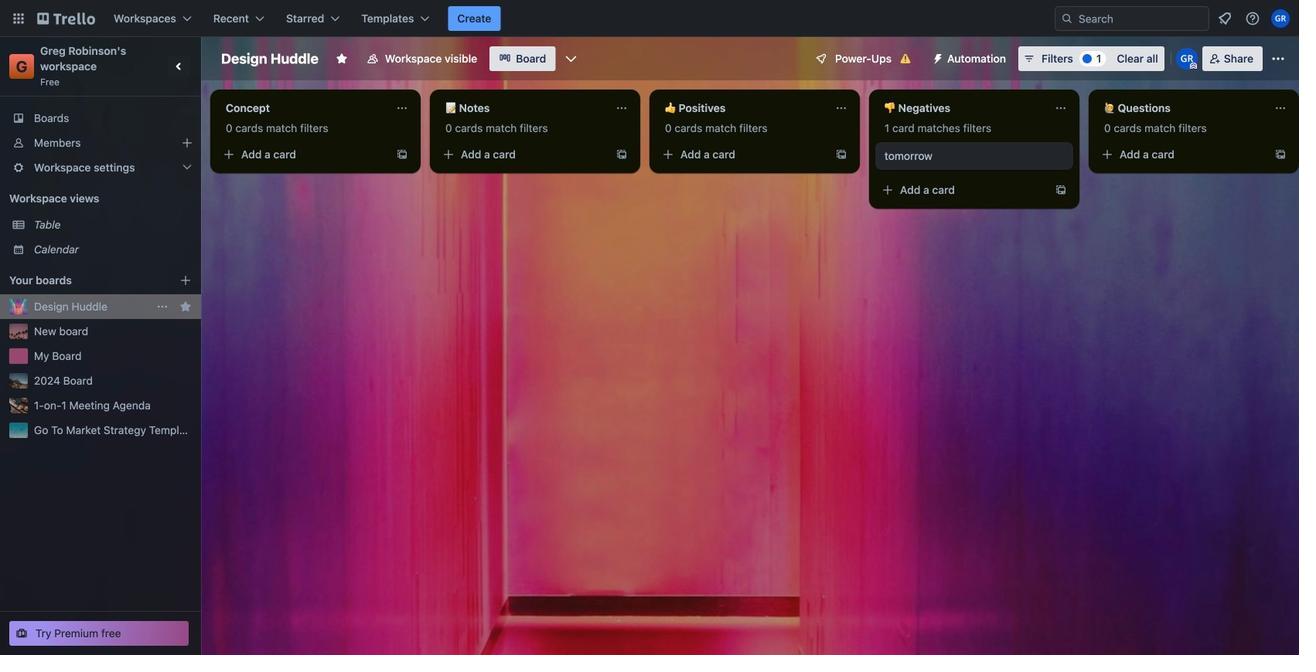 Task type: vqa. For each thing, say whether or not it's contained in the screenshot.
text box
yes



Task type: describe. For each thing, give the bounding box(es) containing it.
star or unstar board image
[[336, 53, 348, 65]]

back to home image
[[37, 6, 95, 31]]

primary element
[[0, 0, 1299, 37]]

board actions menu image
[[156, 301, 169, 313]]

3 create from template… image from the left
[[835, 148, 847, 161]]

add board image
[[179, 275, 192, 287]]

starred icon image
[[179, 301, 192, 313]]

sm image
[[926, 46, 947, 68]]

greg robinson (gregrobinson96) image
[[1176, 48, 1198, 70]]

2 create from template… image from the left
[[616, 148, 628, 161]]

greg robinson (gregrobinson96) image
[[1271, 9, 1290, 28]]

0 notifications image
[[1216, 9, 1234, 28]]

this member is an admin of this board. image
[[1190, 63, 1197, 70]]



Task type: locate. For each thing, give the bounding box(es) containing it.
workspace navigation collapse icon image
[[169, 56, 190, 77]]

1 horizontal spatial create from template… image
[[616, 148, 628, 161]]

Board name text field
[[213, 46, 326, 71]]

customize views image
[[563, 51, 579, 67]]

search image
[[1061, 12, 1073, 25]]

0 horizontal spatial create from template… image
[[1055, 184, 1067, 196]]

None text field
[[217, 96, 390, 121], [436, 96, 609, 121], [656, 96, 829, 121], [217, 96, 390, 121], [436, 96, 609, 121], [656, 96, 829, 121]]

1 create from template… image from the left
[[396, 148, 408, 161]]

create from template… image
[[396, 148, 408, 161], [616, 148, 628, 161], [835, 148, 847, 161]]

0 horizontal spatial create from template… image
[[396, 148, 408, 161]]

show menu image
[[1270, 51, 1286, 67]]

open information menu image
[[1245, 11, 1260, 26]]

None text field
[[875, 96, 1049, 121], [1095, 96, 1268, 121], [875, 96, 1049, 121], [1095, 96, 1268, 121]]

create from template… image
[[1274, 148, 1287, 161], [1055, 184, 1067, 196]]

Search field
[[1073, 8, 1209, 29]]

0 vertical spatial create from template… image
[[1274, 148, 1287, 161]]

your boards with 6 items element
[[9, 271, 156, 290]]

1 horizontal spatial create from template… image
[[1274, 148, 1287, 161]]

1 vertical spatial create from template… image
[[1055, 184, 1067, 196]]

2 horizontal spatial create from template… image
[[835, 148, 847, 161]]



